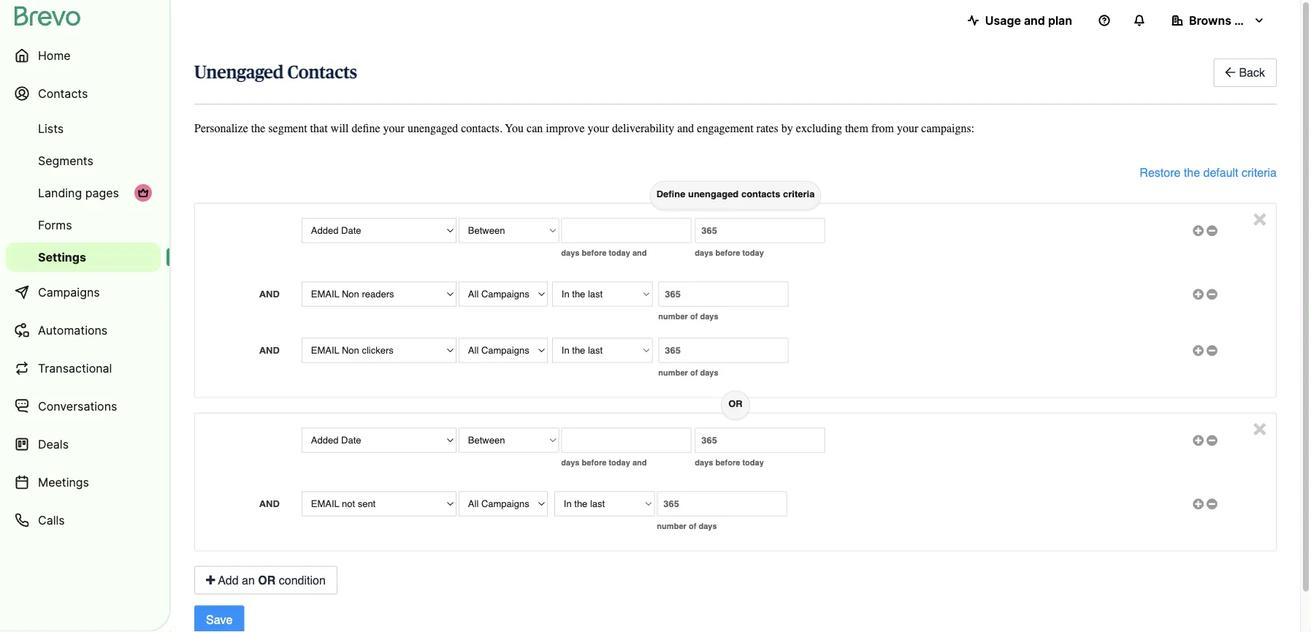 Task type: vqa. For each thing, say whether or not it's contained in the screenshot.
the left Recipient'S
no



Task type: locate. For each thing, give the bounding box(es) containing it.
0 horizontal spatial unengaged
[[408, 122, 458, 135]]

excluding
[[796, 122, 842, 135]]

criteria
[[1242, 165, 1277, 179], [783, 188, 815, 199]]

0 horizontal spatial the
[[251, 122, 265, 135]]

criteria for default
[[1242, 165, 1277, 179]]

3 minus circle image from the top
[[1207, 499, 1218, 509]]

your right improve
[[588, 122, 609, 135]]

unengaged inside define unengaged contacts criteria ×
[[688, 188, 739, 199]]

0 vertical spatial contacts
[[288, 64, 357, 81]]

0 vertical spatial the
[[251, 122, 265, 135]]

2 × from the top
[[1253, 414, 1267, 441]]

2 plus circle image from the top
[[1193, 290, 1204, 299]]

browns
[[1190, 13, 1232, 27]]

0 vertical spatial plus circle image
[[1193, 436, 1204, 445]]

the for restore
[[1184, 165, 1201, 179]]

unengaged
[[408, 122, 458, 135], [688, 188, 739, 199]]

1 horizontal spatial your
[[588, 122, 609, 135]]

and inside 'button'
[[1024, 13, 1046, 27]]

unengaged left contacts.
[[408, 122, 458, 135]]

×
[[1253, 204, 1267, 231], [1253, 414, 1267, 441]]

2 × button from the top
[[1253, 414, 1267, 441]]

1 plus circle image from the top
[[1193, 436, 1204, 445]]

0 horizontal spatial contacts
[[38, 86, 88, 100]]

the
[[251, 122, 265, 135], [1184, 165, 1201, 179]]

number for unengaged
[[659, 312, 688, 321]]

0 vertical spatial plus circle image
[[1193, 226, 1204, 235]]

1 plus circle image from the top
[[1193, 226, 1204, 235]]

forms
[[38, 218, 72, 232]]

2 minus circle image from the top
[[1207, 436, 1218, 445]]

unengaged
[[194, 64, 284, 81]]

or
[[729, 398, 743, 409], [258, 573, 276, 587]]

0 vertical spatial minus circle image
[[1207, 226, 1218, 235]]

3 plus circle image from the top
[[1193, 346, 1204, 355]]

× inside define unengaged contacts criteria ×
[[1253, 204, 1267, 231]]

2 days before today from the top
[[695, 458, 764, 467]]

browns enterprise button
[[1160, 6, 1293, 35]]

0 horizontal spatial your
[[383, 122, 405, 135]]

1 vertical spatial days before today and
[[561, 458, 647, 467]]

deals
[[38, 437, 69, 451]]

1 minus circle image from the top
[[1207, 226, 1218, 235]]

1 × button from the top
[[1253, 204, 1267, 231]]

× button for unengaged
[[1253, 204, 1267, 231]]

conversations link
[[6, 389, 161, 424]]

number of days
[[659, 312, 719, 321], [659, 368, 719, 377], [657, 522, 717, 531]]

1 minus circle image from the top
[[1207, 290, 1218, 299]]

1 vertical spatial the
[[1184, 165, 1201, 179]]

1 your from the left
[[383, 122, 405, 135]]

lists link
[[6, 114, 161, 143]]

2 minus circle image from the top
[[1207, 346, 1218, 355]]

contacts link
[[6, 76, 161, 111]]

0 vertical spatial number
[[659, 312, 688, 321]]

2 vertical spatial and
[[259, 498, 280, 509]]

segment
[[268, 122, 307, 135]]

minus circle image for unengaged
[[1207, 226, 1218, 235]]

1 vertical spatial × button
[[1253, 414, 1267, 441]]

criteria right default
[[1242, 165, 1277, 179]]

pages
[[85, 186, 119, 200]]

0 vertical spatial of
[[691, 312, 698, 321]]

1 vertical spatial days before today
[[695, 458, 764, 467]]

× button
[[1253, 204, 1267, 231], [1253, 414, 1267, 441]]

1 vertical spatial minus circle image
[[1207, 436, 1218, 445]]

days
[[561, 248, 580, 257], [695, 248, 714, 257], [700, 312, 719, 321], [700, 368, 719, 377], [561, 458, 580, 467], [695, 458, 714, 467], [699, 522, 717, 531]]

2 vertical spatial minus circle image
[[1207, 499, 1218, 509]]

engagement
[[697, 122, 754, 135]]

1 horizontal spatial or
[[729, 398, 743, 409]]

landing pages
[[38, 186, 119, 200]]

2 vertical spatial number of days
[[657, 522, 717, 531]]

or ×
[[729, 398, 1267, 441]]

automations
[[38, 323, 108, 337]]

1 horizontal spatial contacts
[[288, 64, 357, 81]]

plus image
[[206, 574, 215, 586]]

1 vertical spatial plus circle image
[[1193, 499, 1204, 509]]

number of days for unengaged
[[659, 312, 719, 321]]

rates
[[757, 122, 779, 135]]

campaigns
[[38, 285, 100, 299]]

1 vertical spatial ×
[[1253, 414, 1267, 441]]

1 vertical spatial or
[[258, 573, 276, 587]]

and for unengaged
[[259, 288, 280, 299]]

and
[[1024, 13, 1046, 27], [678, 122, 694, 135], [633, 248, 647, 257], [633, 458, 647, 467]]

your right define
[[383, 122, 405, 135]]

add an or condition
[[215, 573, 326, 587]]

1 vertical spatial criteria
[[783, 188, 815, 199]]

the left segment
[[251, 122, 265, 135]]

1 horizontal spatial unengaged
[[688, 188, 739, 199]]

and
[[259, 288, 280, 299], [259, 344, 280, 355], [259, 498, 280, 509]]

the left default
[[1184, 165, 1201, 179]]

contacts
[[742, 188, 781, 199]]

2 plus circle image from the top
[[1193, 499, 1204, 509]]

save
[[206, 613, 233, 626]]

segments
[[38, 153, 93, 168]]

2 horizontal spatial your
[[897, 122, 919, 135]]

personalize the segment that will define your unengaged contacts. you can improve your deliverability and engagement rates by excluding them from your campaigns:
[[194, 122, 975, 135]]

1 horizontal spatial criteria
[[1242, 165, 1277, 179]]

0 horizontal spatial criteria
[[783, 188, 815, 199]]

0 vertical spatial criteria
[[1242, 165, 1277, 179]]

None text field
[[695, 218, 825, 243], [659, 282, 789, 306], [695, 218, 825, 243], [659, 282, 789, 306]]

1 vertical spatial of
[[691, 368, 698, 377]]

None text field
[[561, 218, 692, 243], [659, 338, 789, 363], [561, 428, 692, 453], [695, 428, 825, 453], [657, 491, 787, 516], [561, 218, 692, 243], [659, 338, 789, 363], [561, 428, 692, 453], [695, 428, 825, 453], [657, 491, 787, 516]]

0 vertical spatial and
[[259, 288, 280, 299]]

1 days before today from the top
[[695, 248, 764, 257]]

plus circle image
[[1193, 226, 1204, 235], [1193, 290, 1204, 299], [1193, 346, 1204, 355]]

days before today and
[[561, 248, 647, 257], [561, 458, 647, 467]]

1 days before today and from the top
[[561, 248, 647, 257]]

criteria right contacts
[[783, 188, 815, 199]]

plus circle image for ×'s minus circle image
[[1193, 499, 1204, 509]]

number
[[659, 312, 688, 321], [659, 368, 688, 377], [657, 522, 687, 531]]

1 vertical spatial plus circle image
[[1193, 290, 1204, 299]]

0 vertical spatial × button
[[1253, 204, 1267, 231]]

2 vertical spatial number
[[657, 522, 687, 531]]

0 vertical spatial number of days
[[659, 312, 719, 321]]

your right from
[[897, 122, 919, 135]]

minus circle image
[[1207, 226, 1218, 235], [1207, 436, 1218, 445]]

plus circle image
[[1193, 436, 1204, 445], [1193, 499, 1204, 509]]

deliverability
[[612, 122, 675, 135]]

3 and from the top
[[259, 498, 280, 509]]

plus circle image for minus circle icon for ×
[[1193, 436, 1204, 445]]

enterprise
[[1235, 13, 1293, 27]]

0 vertical spatial ×
[[1253, 204, 1267, 231]]

meetings link
[[6, 465, 161, 500]]

settings link
[[6, 243, 161, 272]]

them
[[845, 122, 869, 135]]

2 vertical spatial of
[[689, 522, 697, 531]]

1 vertical spatial and
[[259, 344, 280, 355]]

today
[[609, 248, 631, 257], [743, 248, 764, 257], [609, 458, 631, 467], [743, 458, 764, 467]]

unengaged right "define"
[[688, 188, 739, 199]]

days before today
[[695, 248, 764, 257], [695, 458, 764, 467]]

of for unengaged
[[691, 312, 698, 321]]

2 days before today and from the top
[[561, 458, 647, 467]]

2 vertical spatial plus circle image
[[1193, 346, 1204, 355]]

0 vertical spatial days before today
[[695, 248, 764, 257]]

contacts up 'that'
[[288, 64, 357, 81]]

1 vertical spatial contacts
[[38, 86, 88, 100]]

1 and from the top
[[259, 288, 280, 299]]

contacts up lists
[[38, 86, 88, 100]]

1 vertical spatial unengaged
[[688, 188, 739, 199]]

will
[[331, 122, 349, 135]]

minus circle image
[[1207, 290, 1218, 299], [1207, 346, 1218, 355], [1207, 499, 1218, 509]]

0 vertical spatial days before today and
[[561, 248, 647, 257]]

your
[[383, 122, 405, 135], [588, 122, 609, 135], [897, 122, 919, 135]]

days before today for unengaged
[[695, 248, 764, 257]]

criteria inside define unengaged contacts criteria ×
[[783, 188, 815, 199]]

minus circle image for unengaged
[[1207, 290, 1218, 299]]

1 horizontal spatial the
[[1184, 165, 1201, 179]]

calls link
[[6, 503, 161, 538]]

contacts
[[288, 64, 357, 81], [38, 86, 88, 100]]

from
[[872, 122, 894, 135]]

0 vertical spatial minus circle image
[[1207, 290, 1218, 299]]

of for ×
[[689, 522, 697, 531]]

by
[[782, 122, 793, 135]]

0 vertical spatial or
[[729, 398, 743, 409]]

1 × from the top
[[1253, 204, 1267, 231]]

unengaged contacts
[[194, 64, 357, 81]]

1 vertical spatial minus circle image
[[1207, 346, 1218, 355]]

before
[[582, 248, 607, 257], [716, 248, 741, 257], [582, 458, 607, 467], [716, 458, 741, 467]]

plan
[[1049, 13, 1073, 27]]

of
[[691, 312, 698, 321], [691, 368, 698, 377], [689, 522, 697, 531]]



Task type: describe. For each thing, give the bounding box(es) containing it.
campaigns link
[[6, 275, 161, 310]]

an
[[242, 573, 255, 587]]

campaigns:
[[922, 122, 975, 135]]

number for ×
[[657, 522, 687, 531]]

usage and plan
[[986, 13, 1073, 27]]

transactional link
[[6, 351, 161, 386]]

landing pages link
[[6, 178, 161, 208]]

back
[[1240, 66, 1266, 79]]

restore
[[1140, 165, 1181, 179]]

usage and plan button
[[956, 6, 1084, 35]]

minus circle image for ×
[[1207, 436, 1218, 445]]

browns enterprise
[[1190, 13, 1293, 27]]

forms link
[[6, 210, 161, 240]]

number of days for ×
[[657, 522, 717, 531]]

meetings
[[38, 475, 89, 489]]

1 vertical spatial number of days
[[659, 368, 719, 377]]

that
[[310, 122, 328, 135]]

× button for ×
[[1253, 414, 1267, 441]]

days before today for ×
[[695, 458, 764, 467]]

1 vertical spatial number
[[659, 368, 688, 377]]

segments link
[[6, 146, 161, 175]]

back button
[[1214, 58, 1277, 87]]

define
[[657, 188, 686, 199]]

0 vertical spatial unengaged
[[408, 122, 458, 135]]

improve
[[546, 122, 585, 135]]

2 your from the left
[[588, 122, 609, 135]]

save button
[[194, 605, 244, 632]]

3 your from the left
[[897, 122, 919, 135]]

the for personalize
[[251, 122, 265, 135]]

default
[[1204, 165, 1239, 179]]

you
[[505, 122, 524, 135]]

minus circle image for ×
[[1207, 499, 1218, 509]]

calls
[[38, 513, 65, 527]]

and for ×
[[259, 498, 280, 509]]

0 horizontal spatial or
[[258, 573, 276, 587]]

deals link
[[6, 427, 161, 462]]

restore the default criteria
[[1140, 165, 1277, 179]]

days before today and for unengaged
[[561, 248, 647, 257]]

conversations
[[38, 399, 117, 413]]

transactional
[[38, 361, 112, 375]]

usage
[[986, 13, 1022, 27]]

left___rvooi image
[[137, 187, 149, 199]]

days before today and for ×
[[561, 458, 647, 467]]

landing
[[38, 186, 82, 200]]

settings
[[38, 250, 86, 264]]

home
[[38, 48, 71, 62]]

or inside 'or ×'
[[729, 398, 743, 409]]

lists
[[38, 121, 64, 136]]

home link
[[6, 38, 161, 73]]

contacts.
[[461, 122, 503, 135]]

add
[[218, 573, 239, 587]]

can
[[527, 122, 543, 135]]

automations link
[[6, 313, 161, 348]]

define unengaged contacts criteria ×
[[657, 188, 1267, 231]]

× inside 'or ×'
[[1253, 414, 1267, 441]]

restore the default criteria link
[[1140, 164, 1277, 181]]

2 and from the top
[[259, 344, 280, 355]]

criteria for contacts
[[783, 188, 815, 199]]

condition
[[279, 573, 326, 587]]

define
[[352, 122, 380, 135]]

personalize
[[194, 122, 248, 135]]



